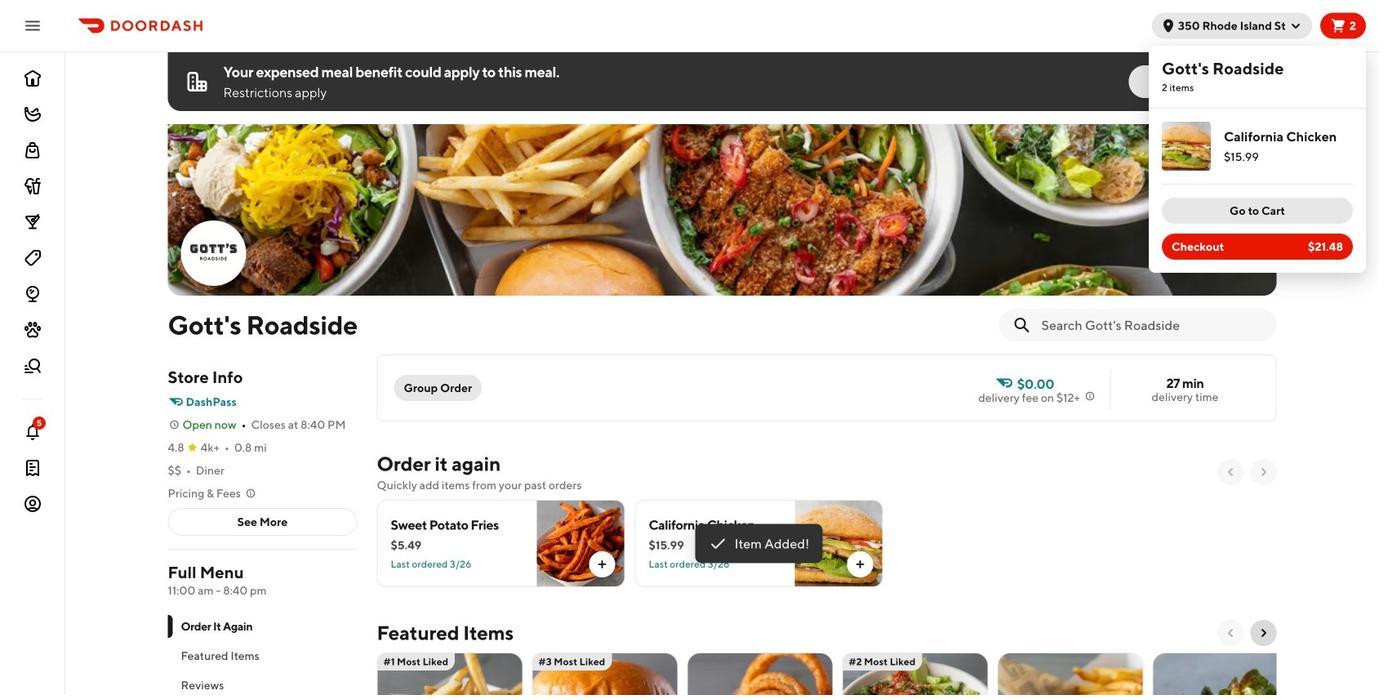 Task type: vqa. For each thing, say whether or not it's contained in the screenshot.
Store search: begin typing to search for stores available on DoorDash "text field"
no



Task type: describe. For each thing, give the bounding box(es) containing it.
add item to cart image
[[854, 558, 867, 571]]

2 heading from the top
[[377, 620, 514, 646]]

open menu image
[[23, 16, 42, 36]]

add item to cart image
[[596, 558, 609, 571]]

Item Search search field
[[1042, 316, 1264, 334]]

1 heading from the top
[[377, 451, 501, 477]]

next button of carousel image
[[1258, 466, 1271, 479]]

california chicken image
[[1163, 122, 1212, 171]]

next button of carousel image
[[1258, 627, 1271, 640]]

previous button of carousel image
[[1225, 466, 1238, 479]]



Task type: locate. For each thing, give the bounding box(es) containing it.
previous button of carousel image
[[1225, 627, 1238, 640]]

0 vertical spatial heading
[[377, 451, 501, 477]]

heading
[[377, 451, 501, 477], [377, 620, 514, 646]]

1 vertical spatial heading
[[377, 620, 514, 646]]

gott's roadside image
[[168, 124, 1277, 296], [183, 222, 245, 284]]



